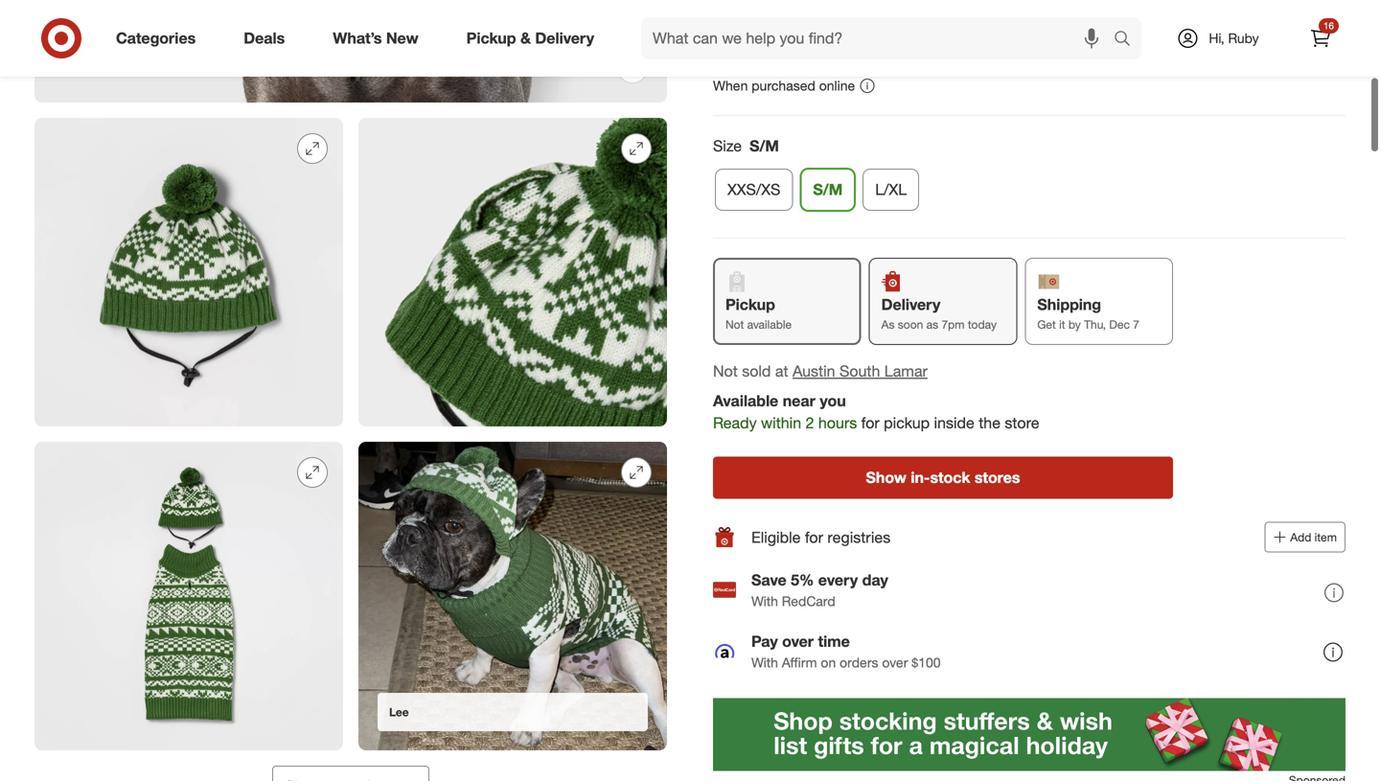 Task type: describe. For each thing, give the bounding box(es) containing it.
categories link
[[100, 17, 220, 59]]

$4.20
[[713, 26, 767, 52]]

1 vertical spatial s/m
[[814, 180, 843, 199]]

%
[[819, 58, 830, 72]]

shipping
[[1038, 295, 1102, 314]]

pickup for &
[[467, 29, 516, 48]]

lamar
[[885, 362, 928, 381]]

thu,
[[1085, 318, 1107, 332]]

you
[[820, 392, 847, 411]]

add
[[1291, 531, 1312, 545]]

inside
[[935, 414, 975, 432]]

l/xl
[[876, 180, 907, 199]]

eligible
[[752, 528, 801, 547]]

on
[[821, 654, 836, 671]]

ruby
[[1229, 30, 1260, 47]]

available
[[748, 318, 792, 332]]

available
[[713, 392, 779, 411]]

1 horizontal spatial at
[[883, 2, 895, 18]]

photo from lee, 5 of 8 image
[[359, 442, 667, 751]]

as
[[882, 318, 895, 332]]

hi, ruby
[[1210, 30, 1260, 47]]

austin
[[793, 362, 836, 381]]

what's new
[[333, 29, 419, 48]]

austin south lamar button
[[793, 361, 928, 383]]

30
[[806, 58, 819, 72]]

0 horizontal spatial for
[[805, 528, 824, 547]]

pickup not available
[[726, 295, 792, 332]]

in-
[[911, 469, 931, 487]]

xxs/xs link
[[715, 169, 793, 211]]

delivery as soon as 7pm today
[[882, 295, 997, 332]]

$
[[771, 58, 777, 72]]

snow shoe lodge ski cat and dog hat - green/cream - wondershop™, 1 of 8 image
[[35, 0, 667, 103]]

stores
[[975, 469, 1021, 487]]

save
[[752, 571, 787, 590]]

$100
[[912, 654, 941, 671]]

eligible for registries
[[752, 528, 891, 547]]

hours
[[819, 414, 857, 432]]

online
[[820, 77, 856, 94]]

)
[[846, 58, 849, 72]]

new
[[386, 29, 419, 48]]

show
[[866, 469, 907, 487]]

store
[[1005, 414, 1040, 432]]

registries
[[828, 528, 891, 547]]

sold
[[742, 362, 771, 381]]

search button
[[1106, 17, 1152, 63]]

soon
[[898, 318, 924, 332]]

save 5% every day with redcard
[[752, 571, 889, 610]]

pickup & delivery link
[[450, 17, 619, 59]]

hi,
[[1210, 30, 1225, 47]]

$6.00
[[790, 36, 818, 50]]

only at
[[850, 2, 895, 18]]

0 vertical spatial delivery
[[535, 29, 595, 48]]

near
[[783, 392, 816, 411]]

1 vertical spatial at
[[776, 362, 789, 381]]

with inside pay over time with affirm on orders over $100
[[752, 654, 779, 671]]

0 horizontal spatial over
[[783, 632, 814, 651]]

l/xl link
[[863, 169, 920, 211]]

$4.20 reg $6.00 sale save $ 1.80 ( 30 % off )
[[713, 26, 849, 73]]

pickup
[[884, 414, 930, 432]]

What can we help you find? suggestions appear below search field
[[642, 17, 1119, 59]]

pickup & delivery
[[467, 29, 595, 48]]

item
[[1315, 531, 1338, 545]]

by
[[1069, 318, 1081, 332]]

not inside 'pickup not available'
[[726, 318, 744, 332]]

dec
[[1110, 318, 1131, 332]]

redcard
[[782, 593, 836, 610]]

5
[[804, 2, 811, 18]]

affirm
[[782, 654, 818, 671]]

snow shoe lodge ski cat and dog hat - green/cream - wondershop™, 4 of 8 image
[[35, 442, 343, 751]]



Task type: vqa. For each thing, say whether or not it's contained in the screenshot.
Ruby
yes



Task type: locate. For each thing, give the bounding box(es) containing it.
reg
[[770, 36, 787, 50]]

with down save
[[752, 593, 779, 610]]

sale
[[713, 56, 741, 73]]

pickup for not
[[726, 295, 776, 314]]

what's
[[333, 29, 382, 48]]

snow shoe lodge ski cat and dog hat - green/cream - wondershop™, 2 of 8 image
[[35, 118, 343, 427]]

the
[[979, 414, 1001, 432]]

for right eligible
[[805, 528, 824, 547]]

south
[[840, 362, 881, 381]]

at right sold
[[776, 362, 789, 381]]

when
[[713, 77, 748, 94]]

save
[[745, 58, 768, 72]]

delivery up soon on the top of page
[[882, 295, 941, 314]]

0 horizontal spatial pickup
[[467, 29, 516, 48]]

with
[[752, 593, 779, 610], [752, 654, 779, 671]]

7
[[1134, 318, 1140, 332]]

delivery
[[535, 29, 595, 48], [882, 295, 941, 314]]

deals
[[244, 29, 285, 48]]

1 horizontal spatial s/m
[[814, 180, 843, 199]]

s/m right size
[[750, 137, 780, 156]]

ready
[[713, 414, 757, 432]]

size
[[713, 137, 742, 156]]

add item button
[[1265, 522, 1346, 553]]

show in-stock stores
[[866, 469, 1021, 487]]

available near you ready within 2 hours for pickup inside the store
[[713, 392, 1040, 432]]

pay
[[752, 632, 778, 651]]

pickup
[[467, 29, 516, 48], [726, 295, 776, 314]]

over left $100
[[883, 654, 908, 671]]

1 horizontal spatial pickup
[[726, 295, 776, 314]]

&
[[521, 29, 531, 48]]

orders
[[840, 654, 879, 671]]

at right the only
[[883, 2, 895, 18]]

16
[[1324, 20, 1335, 32]]

s/m left l/xl
[[814, 180, 843, 199]]

pickup up available in the right of the page
[[726, 295, 776, 314]]

1 vertical spatial over
[[883, 654, 908, 671]]

1 vertical spatial pickup
[[726, 295, 776, 314]]

pickup left &
[[467, 29, 516, 48]]

what's new link
[[317, 17, 443, 59]]

0 vertical spatial for
[[862, 414, 880, 432]]

delivery inside delivery as soon as 7pm today
[[882, 295, 941, 314]]

for
[[862, 414, 880, 432], [805, 528, 824, 547]]

every
[[819, 571, 858, 590]]

7pm
[[942, 318, 965, 332]]

0 vertical spatial not
[[726, 318, 744, 332]]

for right hours on the bottom
[[862, 414, 880, 432]]

get
[[1038, 318, 1057, 332]]

search
[[1106, 31, 1152, 49]]

16 link
[[1300, 17, 1342, 59]]

stock
[[931, 469, 971, 487]]

1 horizontal spatial for
[[862, 414, 880, 432]]

delivery right &
[[535, 29, 595, 48]]

5%
[[791, 571, 814, 590]]

0 horizontal spatial delivery
[[535, 29, 595, 48]]

purchased
[[752, 77, 816, 94]]

categories
[[116, 29, 196, 48]]

s/m
[[750, 137, 780, 156], [814, 180, 843, 199]]

1 vertical spatial with
[[752, 654, 779, 671]]

at
[[883, 2, 895, 18], [776, 362, 789, 381]]

0 horizontal spatial at
[[776, 362, 789, 381]]

as
[[927, 318, 939, 332]]

add item
[[1291, 531, 1338, 545]]

2 with from the top
[[752, 654, 779, 671]]

0 vertical spatial over
[[783, 632, 814, 651]]

1 vertical spatial not
[[713, 362, 738, 381]]

lee
[[389, 705, 409, 720]]

advertisement region
[[713, 699, 1346, 772]]

only
[[850, 2, 879, 18]]

it
[[1060, 318, 1066, 332]]

1 vertical spatial delivery
[[882, 295, 941, 314]]

1 with from the top
[[752, 593, 779, 610]]

not sold at austin south lamar
[[713, 362, 928, 381]]

xxs/xs
[[728, 180, 781, 199]]

0 vertical spatial with
[[752, 593, 779, 610]]

group
[[712, 136, 1346, 219]]

deals link
[[227, 17, 309, 59]]

with down pay
[[752, 654, 779, 671]]

s/m link
[[801, 169, 856, 211]]

not left sold
[[713, 362, 738, 381]]

when purchased online
[[713, 77, 856, 94]]

pay over time with affirm on orders over $100
[[752, 632, 941, 671]]

0 vertical spatial pickup
[[467, 29, 516, 48]]

1 horizontal spatial delivery
[[882, 295, 941, 314]]

today
[[968, 318, 997, 332]]

1.80
[[777, 58, 800, 72]]

0 vertical spatial at
[[883, 2, 895, 18]]

shipping get it by thu, dec 7
[[1038, 295, 1140, 332]]

1 vertical spatial for
[[805, 528, 824, 547]]

with inside the save 5% every day with redcard
[[752, 593, 779, 610]]

not
[[726, 318, 744, 332], [713, 362, 738, 381]]

pickup inside 'pickup not available'
[[726, 295, 776, 314]]

group containing size
[[712, 136, 1346, 219]]

for inside available near you ready within 2 hours for pickup inside the store
[[862, 414, 880, 432]]

size s/m
[[713, 137, 780, 156]]

0 vertical spatial s/m
[[750, 137, 780, 156]]

1 horizontal spatial over
[[883, 654, 908, 671]]

5 link
[[713, 1, 830, 23]]

2
[[806, 414, 815, 432]]

time
[[818, 632, 850, 651]]

within
[[761, 414, 802, 432]]

over up affirm
[[783, 632, 814, 651]]

show in-stock stores button
[[713, 457, 1174, 499]]

(
[[803, 58, 806, 72]]

snow shoe lodge ski cat and dog hat - green/cream - wondershop™, 3 of 8 image
[[359, 118, 667, 427]]

off
[[833, 58, 846, 72]]

0 horizontal spatial s/m
[[750, 137, 780, 156]]

not left available in the right of the page
[[726, 318, 744, 332]]



